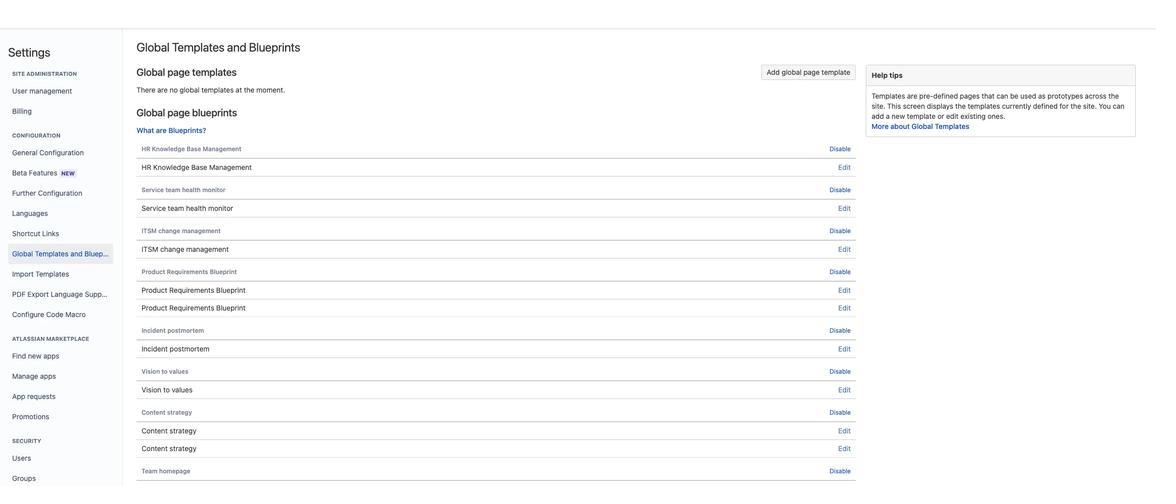 Task type: describe. For each thing, give the bounding box(es) containing it.
at
[[236, 85, 242, 94]]

edit for service team health monitor
[[839, 204, 851, 212]]

incident postmortem for edit
[[142, 344, 210, 353]]

disable for itsm change management
[[830, 227, 851, 235]]

that
[[982, 92, 995, 100]]

edit for content strategy
[[839, 444, 851, 453]]

1 horizontal spatial blueprints
[[249, 40, 300, 54]]

edit link for service team health monitor
[[839, 204, 851, 212]]

edit link for content strategy
[[839, 444, 851, 453]]

what
[[137, 126, 154, 135]]

add
[[872, 112, 885, 120]]

shortcut links link
[[8, 224, 113, 244]]

ones.
[[988, 112, 1006, 120]]

1 content from the top
[[142, 409, 166, 416]]

marketplace
[[46, 335, 89, 342]]

page for templates
[[167, 66, 190, 78]]

pdf
[[12, 290, 26, 298]]

edit link for itsm change management
[[839, 245, 851, 253]]

template inside the templates are pre-defined pages that can be used as prototypes across the site. this screen displays the templates currently defined for the site. you can add a new template or edit existing ones. more about global templates
[[908, 112, 936, 120]]

1 content strategy from the top
[[142, 409, 192, 416]]

help tips
[[872, 71, 903, 79]]

team for edit
[[168, 204, 184, 212]]

hr knowledge base management for disable
[[142, 145, 242, 153]]

1 vertical spatial defined
[[1034, 102, 1058, 110]]

atlassian
[[12, 335, 45, 342]]

team homepage
[[142, 467, 191, 475]]

tips
[[890, 71, 903, 79]]

disable link for content strategy
[[830, 409, 851, 416]]

0 vertical spatial blueprint
[[210, 268, 237, 276]]

management for edit
[[186, 245, 229, 253]]

are for there
[[157, 85, 168, 94]]

general configuration link
[[8, 143, 113, 163]]

0 vertical spatial requirements
[[167, 268, 208, 276]]

blueprints?
[[169, 126, 206, 135]]

edit for incident postmortem
[[839, 344, 851, 353]]

about
[[891, 122, 910, 131]]

team
[[142, 467, 158, 475]]

edit for vision to values
[[839, 385, 851, 394]]

displays
[[928, 102, 954, 110]]

for
[[1060, 102, 1069, 110]]

settings
[[8, 45, 50, 59]]

disable for incident postmortem
[[830, 327, 851, 334]]

global inside the templates are pre-defined pages that can be used as prototypes across the site. this screen displays the templates currently defined for the site. you can add a new template or edit existing ones. more about global templates
[[912, 122, 934, 131]]

pdf export language support link
[[8, 284, 113, 305]]

manage
[[12, 372, 38, 380]]

what are blueprints?
[[137, 126, 206, 135]]

1 vertical spatial can
[[1114, 102, 1125, 110]]

itsm for edit
[[142, 245, 158, 253]]

templates up "global page templates"
[[172, 40, 225, 54]]

0 vertical spatial template
[[822, 68, 851, 76]]

billing
[[12, 107, 32, 115]]

prototypes
[[1048, 92, 1084, 100]]

values for edit
[[172, 385, 193, 394]]

management for disable
[[203, 145, 242, 153]]

user management link
[[8, 81, 113, 101]]

beta features new
[[12, 168, 75, 177]]

0 vertical spatial and
[[227, 40, 246, 54]]

0 vertical spatial templates
[[192, 66, 237, 78]]

postmortem for disable
[[167, 327, 204, 334]]

languages link
[[8, 203, 113, 224]]

2 product from the top
[[142, 286, 167, 294]]

0 vertical spatial defined
[[934, 92, 959, 100]]

management inside user management link
[[29, 86, 72, 95]]

base for disable
[[187, 145, 201, 153]]

there are no global templates at the moment.
[[137, 85, 285, 94]]

promotions
[[12, 412, 49, 421]]

vision to values for edit
[[142, 385, 193, 394]]

support
[[85, 290, 111, 298]]

users
[[12, 454, 31, 462]]

templates up this in the top of the page
[[872, 92, 906, 100]]

what are blueprints? button
[[137, 125, 206, 136]]

change for disable
[[158, 227, 180, 235]]

disable link for incident postmortem
[[830, 327, 851, 334]]

page right add at right top
[[804, 68, 820, 76]]

import templates link
[[8, 264, 113, 284]]

postmortem for edit
[[170, 344, 210, 353]]

disable link for hr knowledge base management
[[830, 145, 851, 153]]

import
[[12, 270, 34, 278]]

site administration
[[12, 70, 77, 77]]

knowledge for disable
[[152, 145, 185, 153]]

billing link
[[8, 101, 113, 121]]

1 vertical spatial requirements
[[169, 286, 214, 294]]

are for templates
[[908, 92, 918, 100]]

user
[[12, 86, 28, 95]]

new inside the templates are pre-defined pages that can be used as prototypes across the site. this screen displays the templates currently defined for the site. you can add a new template or edit existing ones. more about global templates
[[892, 112, 906, 120]]

incident for disable
[[142, 327, 166, 334]]

a
[[886, 112, 890, 120]]

monitor for disable
[[202, 186, 226, 194]]

vision to values for disable
[[142, 368, 188, 375]]

across
[[1086, 92, 1107, 100]]

configure code macro
[[12, 310, 86, 319]]

manage apps
[[12, 372, 56, 380]]

or
[[938, 112, 945, 120]]

as
[[1039, 92, 1046, 100]]

add
[[767, 68, 780, 76]]

homepage
[[159, 467, 191, 475]]

disable link for product requirements blueprint
[[830, 268, 851, 276]]

team for disable
[[166, 186, 181, 194]]

global inside configuration group
[[12, 249, 33, 258]]

4 edit from the top
[[839, 286, 851, 294]]

screen
[[904, 102, 926, 110]]

configuration for general
[[39, 148, 84, 157]]

blueprints inside configuration group
[[85, 249, 117, 258]]

further configuration link
[[8, 183, 113, 203]]

used
[[1021, 92, 1037, 100]]

pre-
[[920, 92, 934, 100]]

disable for vision to values
[[830, 368, 851, 375]]

1 vertical spatial strategy
[[170, 426, 197, 435]]

templates inside global templates and blueprints link
[[35, 249, 69, 258]]

existing
[[961, 112, 986, 120]]

links
[[42, 229, 59, 238]]

disable for team homepage
[[830, 467, 851, 475]]

2 vertical spatial blueprint
[[216, 304, 246, 312]]

3 product from the top
[[142, 304, 167, 312]]

0 horizontal spatial can
[[997, 92, 1009, 100]]

find
[[12, 352, 26, 360]]

site
[[12, 70, 25, 77]]

be
[[1011, 92, 1019, 100]]

disable link for vision to values
[[830, 368, 851, 375]]

edit
[[947, 112, 959, 120]]

service team health monitor for disable
[[142, 186, 226, 194]]

edit link for product requirements blueprint
[[839, 304, 851, 312]]

export
[[28, 290, 49, 298]]

moment.
[[257, 85, 285, 94]]

manage apps link
[[8, 366, 113, 386]]

0 vertical spatial configuration
[[12, 132, 61, 139]]

blueprints
[[192, 107, 237, 118]]

macro
[[65, 310, 86, 319]]

app requests link
[[8, 386, 113, 407]]

itsm change management for disable
[[142, 227, 221, 235]]

find new apps link
[[8, 346, 113, 366]]

shortcut links
[[12, 229, 59, 238]]

general configuration
[[12, 148, 84, 157]]

2 product requirements blueprint from the top
[[142, 286, 246, 294]]

1 product from the top
[[142, 268, 165, 276]]

templates down edit
[[935, 122, 970, 131]]

there
[[137, 85, 156, 94]]

global templates and blueprints link
[[8, 244, 117, 264]]

2 content from the top
[[142, 426, 168, 435]]

user management
[[12, 86, 72, 95]]



Task type: locate. For each thing, give the bounding box(es) containing it.
code
[[46, 310, 64, 319]]

1 horizontal spatial new
[[892, 112, 906, 120]]

2 vertical spatial strategy
[[170, 444, 197, 453]]

2 vertical spatial content strategy
[[142, 444, 197, 453]]

site. down "across" on the top of the page
[[1084, 102, 1098, 110]]

defined up the displays at the right of the page
[[934, 92, 959, 100]]

are inside 'button'
[[156, 126, 167, 135]]

1 vertical spatial vision
[[142, 385, 161, 394]]

1 vertical spatial incident postmortem
[[142, 344, 210, 353]]

incident for edit
[[142, 344, 168, 353]]

administration
[[26, 70, 77, 77]]

2 itsm from the top
[[142, 245, 158, 253]]

0 vertical spatial content strategy
[[142, 409, 192, 416]]

1 hr knowledge base management from the top
[[142, 145, 242, 153]]

disable link for itsm change management
[[830, 227, 851, 235]]

you
[[1099, 102, 1112, 110]]

security
[[12, 438, 41, 444]]

configuration up languages link
[[38, 189, 82, 197]]

are for what
[[156, 126, 167, 135]]

edit for hr knowledge base management
[[839, 163, 851, 171]]

9 edit from the top
[[839, 444, 851, 453]]

app requests
[[12, 392, 56, 401]]

2 itsm change management from the top
[[142, 245, 229, 253]]

beta
[[12, 168, 27, 177]]

site.
[[872, 102, 886, 110], [1084, 102, 1098, 110]]

disable for service team health monitor
[[830, 186, 851, 194]]

1 horizontal spatial defined
[[1034, 102, 1058, 110]]

1 vertical spatial health
[[186, 204, 206, 212]]

templates
[[172, 40, 225, 54], [872, 92, 906, 100], [935, 122, 970, 131], [35, 249, 69, 258], [35, 270, 69, 278]]

templates are pre-defined pages that can be used as prototypes across the site. this screen displays the templates currently defined for the site. you can add a new template or edit existing ones. more about global templates
[[872, 92, 1125, 131]]

2 content strategy from the top
[[142, 426, 197, 435]]

2 vertical spatial management
[[186, 245, 229, 253]]

0 horizontal spatial template
[[822, 68, 851, 76]]

4 edit link from the top
[[839, 286, 851, 294]]

configure
[[12, 310, 44, 319]]

8 edit link from the top
[[839, 426, 851, 435]]

import templates
[[12, 270, 69, 278]]

0 vertical spatial service team health monitor
[[142, 186, 226, 194]]

features
[[29, 168, 57, 177]]

the up you
[[1109, 92, 1120, 100]]

help
[[872, 71, 888, 79]]

8 edit from the top
[[839, 426, 851, 435]]

2 site. from the left
[[1084, 102, 1098, 110]]

site. up the add
[[872, 102, 886, 110]]

1 incident from the top
[[142, 327, 166, 334]]

new
[[61, 170, 75, 176]]

2 vertical spatial content
[[142, 444, 168, 453]]

postmortem
[[167, 327, 204, 334], [170, 344, 210, 353]]

global right collapse sidebar icon
[[137, 40, 170, 54]]

templates left at
[[202, 85, 234, 94]]

5 edit from the top
[[839, 304, 851, 312]]

values for disable
[[169, 368, 188, 375]]

global templates and blueprints up "global page templates"
[[137, 40, 300, 54]]

2 hr from the top
[[142, 163, 151, 171]]

further
[[12, 189, 36, 197]]

templates
[[192, 66, 237, 78], [202, 85, 234, 94], [968, 102, 1001, 110]]

template left help at the right top
[[822, 68, 851, 76]]

2 vertical spatial product
[[142, 304, 167, 312]]

2 disable link from the top
[[830, 186, 851, 194]]

0 vertical spatial service
[[142, 186, 164, 194]]

this
[[888, 102, 902, 110]]

0 horizontal spatial global templates and blueprints
[[12, 249, 117, 258]]

service team health monitor for edit
[[142, 204, 233, 212]]

global inside add global page template link
[[782, 68, 802, 76]]

base for edit
[[191, 163, 207, 171]]

security group
[[8, 427, 113, 486]]

7 disable from the top
[[830, 409, 851, 416]]

defined
[[934, 92, 959, 100], [1034, 102, 1058, 110]]

1 horizontal spatial site.
[[1084, 102, 1098, 110]]

templates up pdf export language support link
[[35, 270, 69, 278]]

9 edit link from the top
[[839, 444, 851, 453]]

1 vertical spatial content strategy
[[142, 426, 197, 435]]

hr knowledge base management for edit
[[142, 163, 252, 171]]

1 vertical spatial management
[[182, 227, 221, 235]]

configuration
[[12, 132, 61, 139], [39, 148, 84, 157], [38, 189, 82, 197]]

to for edit
[[163, 385, 170, 394]]

global templates and blueprints inside configuration group
[[12, 249, 117, 258]]

change
[[158, 227, 180, 235], [160, 245, 184, 253]]

3 content strategy from the top
[[142, 444, 197, 453]]

hr for edit
[[142, 163, 151, 171]]

1 vertical spatial values
[[172, 385, 193, 394]]

edit link for vision to values
[[839, 385, 851, 394]]

management for edit
[[209, 163, 252, 171]]

and
[[227, 40, 246, 54], [70, 249, 83, 258]]

1 itsm from the top
[[142, 227, 157, 235]]

configuration group
[[8, 121, 117, 328]]

0 vertical spatial can
[[997, 92, 1009, 100]]

3 product requirements blueprint from the top
[[142, 304, 246, 312]]

0 horizontal spatial defined
[[934, 92, 959, 100]]

8 disable from the top
[[830, 467, 851, 475]]

languages
[[12, 209, 48, 218]]

atlassian marketplace group
[[8, 325, 113, 430]]

1 edit link from the top
[[839, 163, 851, 171]]

1 vertical spatial hr
[[142, 163, 151, 171]]

0 vertical spatial hr knowledge base management
[[142, 145, 242, 153]]

more about global templates button
[[872, 121, 970, 132]]

0 vertical spatial team
[[166, 186, 181, 194]]

defined down as
[[1034, 102, 1058, 110]]

global down screen
[[912, 122, 934, 131]]

blueprints up support at bottom left
[[85, 249, 117, 258]]

0 vertical spatial health
[[182, 186, 201, 194]]

page for blueprints
[[167, 107, 190, 118]]

the right for
[[1071, 102, 1082, 110]]

1 disable from the top
[[830, 145, 851, 153]]

global page templates
[[137, 66, 237, 78]]

0 vertical spatial new
[[892, 112, 906, 120]]

3 disable from the top
[[830, 227, 851, 235]]

2 edit link from the top
[[839, 204, 851, 212]]

blueprints up moment.
[[249, 40, 300, 54]]

groups link
[[8, 468, 113, 486]]

global
[[782, 68, 802, 76], [180, 85, 200, 94]]

1 vertical spatial knowledge
[[153, 163, 189, 171]]

0 vertical spatial apps
[[43, 352, 59, 360]]

1 vertical spatial to
[[163, 385, 170, 394]]

0 vertical spatial knowledge
[[152, 145, 185, 153]]

disable link for service team health monitor
[[830, 186, 851, 194]]

0 vertical spatial global templates and blueprints
[[137, 40, 300, 54]]

edit
[[839, 163, 851, 171], [839, 204, 851, 212], [839, 245, 851, 253], [839, 286, 851, 294], [839, 304, 851, 312], [839, 344, 851, 353], [839, 385, 851, 394], [839, 426, 851, 435], [839, 444, 851, 453]]

1 vertical spatial management
[[209, 163, 252, 171]]

2 incident postmortem from the top
[[142, 344, 210, 353]]

product requirements blueprint
[[142, 268, 237, 276], [142, 286, 246, 294], [142, 304, 246, 312]]

to
[[162, 368, 168, 375], [163, 385, 170, 394]]

global up 'there'
[[137, 66, 165, 78]]

1 vertical spatial product
[[142, 286, 167, 294]]

3 disable link from the top
[[830, 227, 851, 235]]

0 horizontal spatial blueprints
[[85, 249, 117, 258]]

pages
[[961, 92, 980, 100]]

service for disable
[[142, 186, 164, 194]]

the up edit
[[956, 102, 967, 110]]

configuration up general
[[12, 132, 61, 139]]

1 vertical spatial blueprint
[[216, 286, 246, 294]]

4 disable link from the top
[[830, 268, 851, 276]]

1 vertical spatial content
[[142, 426, 168, 435]]

1 itsm change management from the top
[[142, 227, 221, 235]]

1 vertical spatial global templates and blueprints
[[12, 249, 117, 258]]

find new apps
[[12, 352, 59, 360]]

1 site. from the left
[[872, 102, 886, 110]]

1 vertical spatial team
[[168, 204, 184, 212]]

1 vertical spatial product requirements blueprint
[[142, 286, 246, 294]]

0 vertical spatial incident
[[142, 327, 166, 334]]

5 disable link from the top
[[830, 327, 851, 334]]

0 vertical spatial content
[[142, 409, 166, 416]]

1 vertical spatial apps
[[40, 372, 56, 380]]

1 vertical spatial vision to values
[[142, 385, 193, 394]]

incident
[[142, 327, 166, 334], [142, 344, 168, 353]]

apps down atlassian marketplace
[[43, 352, 59, 360]]

are right what
[[156, 126, 167, 135]]

1 incident postmortem from the top
[[142, 327, 204, 334]]

0 vertical spatial blueprints
[[249, 40, 300, 54]]

currently
[[1003, 102, 1032, 110]]

monitor for edit
[[208, 204, 233, 212]]

global
[[137, 40, 170, 54], [137, 66, 165, 78], [137, 107, 165, 118], [912, 122, 934, 131], [12, 249, 33, 258]]

no
[[170, 85, 178, 94]]

shortcut
[[12, 229, 40, 238]]

global right no
[[180, 85, 200, 94]]

can left the be
[[997, 92, 1009, 100]]

product
[[142, 268, 165, 276], [142, 286, 167, 294], [142, 304, 167, 312]]

incident postmortem for disable
[[142, 327, 204, 334]]

groups
[[12, 474, 36, 483]]

edit for product requirements blueprint
[[839, 304, 851, 312]]

1 vertical spatial itsm change management
[[142, 245, 229, 253]]

1 horizontal spatial template
[[908, 112, 936, 120]]

global up "import"
[[12, 249, 33, 258]]

can right you
[[1114, 102, 1125, 110]]

templates inside the templates are pre-defined pages that can be used as prototypes across the site. this screen displays the templates currently defined for the site. you can add a new template or edit existing ones. more about global templates
[[968, 102, 1001, 110]]

1 vertical spatial templates
[[202, 85, 234, 94]]

1 vertical spatial incident
[[142, 344, 168, 353]]

6 edit link from the top
[[839, 344, 851, 353]]

6 disable link from the top
[[830, 368, 851, 375]]

0 vertical spatial management
[[203, 145, 242, 153]]

base
[[187, 145, 201, 153], [191, 163, 207, 171]]

are up screen
[[908, 92, 918, 100]]

2 service from the top
[[142, 204, 166, 212]]

health
[[182, 186, 201, 194], [186, 204, 206, 212]]

0 vertical spatial itsm
[[142, 227, 157, 235]]

0 vertical spatial base
[[187, 145, 201, 153]]

apps up requests
[[40, 372, 56, 380]]

global page blueprints
[[137, 107, 237, 118]]

templates inside import templates link
[[35, 270, 69, 278]]

6 disable from the top
[[830, 368, 851, 375]]

the right at
[[244, 85, 255, 94]]

management for disable
[[182, 227, 221, 235]]

are inside the templates are pre-defined pages that can be used as prototypes across the site. this screen displays the templates currently defined for the site. you can add a new template or edit existing ones. more about global templates
[[908, 92, 918, 100]]

0 horizontal spatial new
[[28, 352, 41, 360]]

new right find
[[28, 352, 41, 360]]

0 vertical spatial postmortem
[[167, 327, 204, 334]]

1 product requirements blueprint from the top
[[142, 268, 237, 276]]

edit for itsm change management
[[839, 245, 851, 253]]

1 vertical spatial change
[[160, 245, 184, 253]]

blueprint
[[210, 268, 237, 276], [216, 286, 246, 294], [216, 304, 246, 312]]

templates down links
[[35, 249, 69, 258]]

1 vertical spatial template
[[908, 112, 936, 120]]

requests
[[27, 392, 56, 401]]

to for disable
[[162, 368, 168, 375]]

0 horizontal spatial site.
[[872, 102, 886, 110]]

templates down that
[[968, 102, 1001, 110]]

0 vertical spatial strategy
[[167, 409, 192, 416]]

new
[[892, 112, 906, 120], [28, 352, 41, 360]]

1 horizontal spatial global
[[782, 68, 802, 76]]

global right add at right top
[[782, 68, 802, 76]]

template up more about global templates button
[[908, 112, 936, 120]]

5 disable from the top
[[830, 327, 851, 334]]

disable link
[[830, 145, 851, 153], [830, 186, 851, 194], [830, 227, 851, 235], [830, 268, 851, 276], [830, 327, 851, 334], [830, 368, 851, 375], [830, 409, 851, 416], [830, 467, 851, 475]]

service team health monitor
[[142, 186, 226, 194], [142, 204, 233, 212]]

2 service team health monitor from the top
[[142, 204, 233, 212]]

1 vertical spatial hr knowledge base management
[[142, 163, 252, 171]]

5 edit link from the top
[[839, 304, 851, 312]]

itsm
[[142, 227, 157, 235], [142, 245, 158, 253]]

2 vertical spatial templates
[[968, 102, 1001, 110]]

2 vertical spatial configuration
[[38, 189, 82, 197]]

1 vision to values from the top
[[142, 368, 188, 375]]

1 vertical spatial and
[[70, 249, 83, 258]]

strategy
[[167, 409, 192, 416], [170, 426, 197, 435], [170, 444, 197, 453]]

edit link for incident postmortem
[[839, 344, 851, 353]]

more
[[872, 122, 889, 131]]

itsm for disable
[[142, 227, 157, 235]]

new inside atlassian marketplace group
[[28, 352, 41, 360]]

collapse sidebar image
[[110, 33, 133, 54]]

further configuration
[[12, 189, 82, 197]]

0 vertical spatial hr
[[142, 145, 150, 153]]

disable for content strategy
[[830, 409, 851, 416]]

site administration group
[[8, 60, 113, 124]]

0 horizontal spatial and
[[70, 249, 83, 258]]

add global page template link
[[762, 65, 856, 80]]

health for disable
[[182, 186, 201, 194]]

content strategy
[[142, 409, 192, 416], [142, 426, 197, 435], [142, 444, 197, 453]]

app
[[12, 392, 25, 401]]

apps inside "link"
[[40, 372, 56, 380]]

vision for disable
[[142, 368, 160, 375]]

values
[[169, 368, 188, 375], [172, 385, 193, 394]]

1 vertical spatial new
[[28, 352, 41, 360]]

8 disable link from the top
[[830, 467, 851, 475]]

page up what are blueprints?
[[167, 107, 190, 118]]

2 vision to values from the top
[[142, 385, 193, 394]]

0 horizontal spatial global
[[180, 85, 200, 94]]

1 vertical spatial global
[[180, 85, 200, 94]]

knowledge for edit
[[153, 163, 189, 171]]

global templates and blueprints down shortcut links link
[[12, 249, 117, 258]]

1 edit from the top
[[839, 163, 851, 171]]

add global page template
[[767, 68, 851, 76]]

1 hr from the top
[[142, 145, 150, 153]]

vision for edit
[[142, 385, 161, 394]]

0 vertical spatial product
[[142, 268, 165, 276]]

3 edit from the top
[[839, 245, 851, 253]]

1 disable link from the top
[[830, 145, 851, 153]]

knowledge
[[152, 145, 185, 153], [153, 163, 189, 171]]

1 horizontal spatial can
[[1114, 102, 1125, 110]]

2 disable from the top
[[830, 186, 851, 194]]

and up at
[[227, 40, 246, 54]]

2 edit from the top
[[839, 204, 851, 212]]

7 edit from the top
[[839, 385, 851, 394]]

health for edit
[[186, 204, 206, 212]]

hr for disable
[[142, 145, 150, 153]]

edit link
[[839, 163, 851, 171], [839, 204, 851, 212], [839, 245, 851, 253], [839, 286, 851, 294], [839, 304, 851, 312], [839, 344, 851, 353], [839, 385, 851, 394], [839, 426, 851, 435], [839, 444, 851, 453]]

0 vertical spatial monitor
[[202, 186, 226, 194]]

0 vertical spatial vision
[[142, 368, 160, 375]]

6 edit from the top
[[839, 344, 851, 353]]

change for edit
[[160, 245, 184, 253]]

4 disable from the top
[[830, 268, 851, 276]]

edit link for hr knowledge base management
[[839, 163, 851, 171]]

pdf export language support
[[12, 290, 111, 298]]

0 vertical spatial vision to values
[[142, 368, 188, 375]]

0 vertical spatial values
[[169, 368, 188, 375]]

1 service team health monitor from the top
[[142, 186, 226, 194]]

3 edit link from the top
[[839, 245, 851, 253]]

1 vertical spatial service
[[142, 204, 166, 212]]

templates up the there are no global templates at the moment.
[[192, 66, 237, 78]]

are left no
[[157, 85, 168, 94]]

1 vertical spatial blueprints
[[85, 249, 117, 258]]

2 vision from the top
[[142, 385, 161, 394]]

3 content from the top
[[142, 444, 168, 453]]

7 disable link from the top
[[830, 409, 851, 416]]

2 hr knowledge base management from the top
[[142, 163, 252, 171]]

0 vertical spatial to
[[162, 368, 168, 375]]

1 vertical spatial service team health monitor
[[142, 204, 233, 212]]

global up what
[[137, 107, 165, 118]]

configuration up new in the left top of the page
[[39, 148, 84, 157]]

0 vertical spatial itsm change management
[[142, 227, 221, 235]]

and inside configuration group
[[70, 249, 83, 258]]

0 vertical spatial product requirements blueprint
[[142, 268, 237, 276]]

language
[[51, 290, 83, 298]]

service for edit
[[142, 204, 166, 212]]

promotions link
[[8, 407, 113, 427]]

content
[[142, 409, 166, 416], [142, 426, 168, 435], [142, 444, 168, 453]]

1 horizontal spatial global templates and blueprints
[[137, 40, 300, 54]]

general
[[12, 148, 38, 157]]

7 edit link from the top
[[839, 385, 851, 394]]

2 vertical spatial product requirements blueprint
[[142, 304, 246, 312]]

page up no
[[167, 66, 190, 78]]

1 vision from the top
[[142, 368, 160, 375]]

2 vertical spatial requirements
[[169, 304, 214, 312]]

itsm change management for edit
[[142, 245, 229, 253]]

and down shortcut links link
[[70, 249, 83, 258]]

disable for hr knowledge base management
[[830, 145, 851, 153]]

2 incident from the top
[[142, 344, 168, 353]]

1 service from the top
[[142, 186, 164, 194]]

1 vertical spatial monitor
[[208, 204, 233, 212]]

new up about
[[892, 112, 906, 120]]

hr
[[142, 145, 150, 153], [142, 163, 151, 171]]

disable for product requirements blueprint
[[830, 268, 851, 276]]

0 vertical spatial global
[[782, 68, 802, 76]]

1 vertical spatial configuration
[[39, 148, 84, 157]]

configuration for further
[[38, 189, 82, 197]]

disable link for team homepage
[[830, 467, 851, 475]]

0 vertical spatial management
[[29, 86, 72, 95]]



Task type: vqa. For each thing, say whether or not it's contained in the screenshot.
Disable Link corresponding to HR Knowledge Base Management
yes



